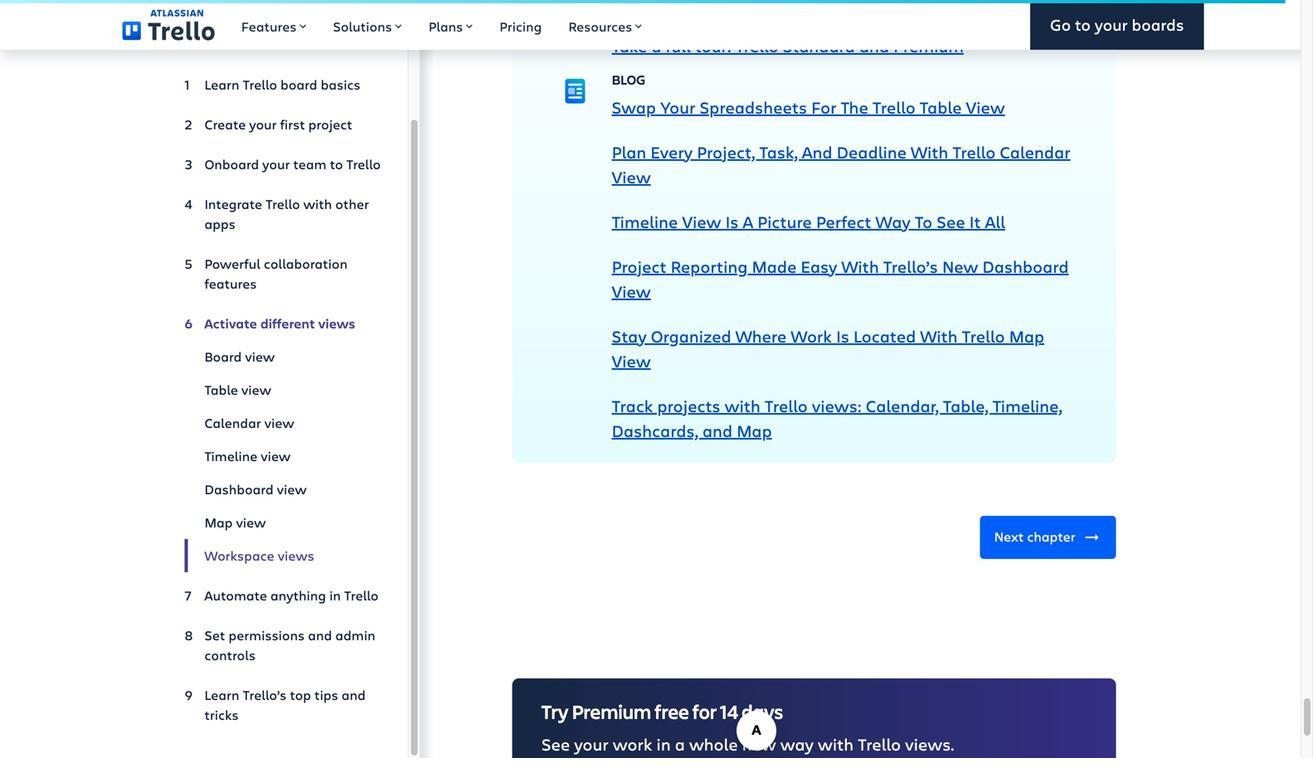Task type: vqa. For each thing, say whether or not it's contained in the screenshot.
right Is
yes



Task type: locate. For each thing, give the bounding box(es) containing it.
new
[[742, 733, 776, 755]]

timeline view is a picture perfect way to see it all link
[[612, 210, 1005, 233]]

view right board
[[245, 348, 275, 365]]

view down the "dashboard view"
[[236, 514, 266, 531]]

activate
[[205, 314, 257, 332]]

with
[[319, 2, 359, 28], [303, 195, 332, 213], [725, 395, 761, 417], [818, 733, 854, 755]]

with inside stay organized where work is located with trello map view
[[920, 325, 958, 347]]

project
[[612, 255, 667, 278]]

0 vertical spatial premium
[[894, 34, 964, 57]]

trello's inside project reporting made easy with trello's new dashboard view
[[883, 255, 938, 278]]

trello right the on the right top of page
[[873, 96, 916, 118]]

2 vertical spatial with
[[920, 325, 958, 347]]

your inside create your first project link
[[249, 115, 277, 133]]

trello inside stay organized where work is located with trello map view
[[962, 325, 1005, 347]]

trello right 'tour:'
[[736, 34, 779, 57]]

whole
[[689, 733, 738, 755]]

for
[[811, 96, 837, 118]]

0 vertical spatial timeline
[[612, 210, 678, 233]]

with inside plan every project, task, and deadline with trello calendar view
[[911, 141, 949, 163]]

0 horizontal spatial calendar
[[205, 414, 261, 432]]

0 vertical spatial a
[[651, 34, 662, 57]]

onboard your team to trello
[[205, 155, 381, 173]]

table view
[[205, 381, 271, 399]]

1 horizontal spatial to
[[1075, 14, 1091, 35]]

trello left views.
[[858, 733, 901, 755]]

1 vertical spatial premium
[[572, 699, 651, 725]]

to inside 'go to your boards' link
[[1075, 14, 1091, 35]]

0 horizontal spatial dashboard
[[205, 480, 274, 498]]

and down projects at the right of the page
[[703, 419, 733, 442]]

page progress progress bar
[[0, 0, 1287, 3]]

way
[[876, 210, 911, 233]]

trello inside integrate trello with other apps
[[266, 195, 300, 213]]

0 vertical spatial see
[[937, 210, 965, 233]]

trello down the onboard your team to trello link
[[266, 195, 300, 213]]

map view link
[[185, 506, 381, 539]]

view down table view link
[[264, 414, 294, 432]]

basics
[[321, 75, 361, 93]]

calendar view link
[[185, 407, 381, 440]]

track projects with trello views:  calendar, table, timeline, dashcards, and map link
[[612, 395, 1062, 442]]

create your first project
[[205, 115, 352, 133]]

1 horizontal spatial is
[[836, 325, 850, 347]]

located
[[854, 325, 916, 347]]

0 vertical spatial dashboard
[[983, 255, 1069, 278]]

resources button
[[555, 0, 656, 50]]

timeline inside timeline view link
[[205, 447, 257, 465]]

plan every project, task, and deadline with trello calendar view link
[[612, 141, 1071, 188]]

stay
[[612, 325, 647, 347]]

with for located
[[920, 325, 958, 347]]

view down timeline view link
[[277, 480, 307, 498]]

with for started
[[319, 2, 359, 28]]

timeline view
[[205, 447, 291, 465]]

dashboard
[[983, 255, 1069, 278], [205, 480, 274, 498]]

view down calendar view link
[[261, 447, 291, 465]]

view inside project reporting made easy with trello's new dashboard view
[[612, 280, 651, 302]]

trello left 'views:'
[[765, 395, 808, 417]]

your left team
[[262, 155, 290, 173]]

0 vertical spatial map
[[1009, 325, 1045, 347]]

1 vertical spatial timeline
[[205, 447, 257, 465]]

1 horizontal spatial dashboard
[[983, 255, 1069, 278]]

1 horizontal spatial calendar
[[1000, 141, 1071, 163]]

with right located
[[920, 325, 958, 347]]

2 vertical spatial map
[[205, 514, 233, 531]]

reporting
[[671, 255, 748, 278]]

in inside try premium free for 14 days see your work in a whole new way with trello views.
[[657, 733, 671, 755]]

pricing
[[500, 17, 542, 35]]

view
[[245, 348, 275, 365], [241, 381, 271, 399], [264, 414, 294, 432], [261, 447, 291, 465], [277, 480, 307, 498], [236, 514, 266, 531]]

0 vertical spatial to
[[1075, 14, 1091, 35]]

0 horizontal spatial trello's
[[243, 686, 287, 704]]

and
[[802, 141, 833, 163]]

1 horizontal spatial trello's
[[883, 255, 938, 278]]

see inside try premium free for 14 days see your work in a whole new way with trello views.
[[542, 733, 570, 755]]

task,
[[759, 141, 798, 163]]

with inside project reporting made easy with trello's new dashboard view
[[842, 255, 879, 278]]

1 horizontal spatial views
[[318, 314, 355, 332]]

your inside the onboard your team to trello link
[[262, 155, 290, 173]]

track projects with trello views:  calendar, table, timeline, dashcards, and map
[[612, 395, 1062, 442]]

way
[[780, 733, 814, 755]]

see left it
[[937, 210, 965, 233]]

to
[[915, 210, 933, 233]]

0 horizontal spatial in
[[329, 587, 341, 604]]

set permissions and admin controls link
[[185, 619, 381, 672]]

with right "way"
[[818, 733, 854, 755]]

1 vertical spatial in
[[657, 733, 671, 755]]

all
[[985, 210, 1005, 233]]

1 learn from the top
[[205, 75, 239, 93]]

table view link
[[185, 373, 381, 407]]

take a full tour: trello standard and premium
[[612, 34, 964, 57]]

dashcards,
[[612, 419, 698, 442]]

trello's down to
[[883, 255, 938, 278]]

0 horizontal spatial map
[[205, 514, 233, 531]]

with right deadline
[[911, 141, 949, 163]]

1 vertical spatial table
[[205, 381, 238, 399]]

tour:
[[695, 34, 732, 57]]

perfect
[[816, 210, 872, 233]]

deadline
[[837, 141, 907, 163]]

integrate
[[205, 195, 262, 213]]

0 horizontal spatial to
[[330, 155, 343, 173]]

trello inside track projects with trello views:  calendar, table, timeline, dashcards, and map
[[765, 395, 808, 417]]

board view
[[205, 348, 275, 365]]

a down free
[[675, 733, 685, 755]]

track
[[612, 395, 653, 417]]

getting started with trello link
[[185, 2, 381, 61]]

trello up admin
[[344, 587, 379, 604]]

features button
[[228, 0, 320, 50]]

timeline,
[[993, 395, 1062, 417]]

trello down getting
[[185, 28, 233, 54]]

timeline for timeline view is a picture perfect way to see it all
[[612, 210, 678, 233]]

and left admin
[[308, 626, 332, 644]]

learn trello board basics link
[[185, 68, 381, 101]]

with inside getting started with trello
[[319, 2, 359, 28]]

is inside stay organized where work is located with trello map view
[[836, 325, 850, 347]]

dashboard down all at the right top of page
[[983, 255, 1069, 278]]

views
[[318, 314, 355, 332], [278, 547, 314, 565]]

with inside track projects with trello views:  calendar, table, timeline, dashcards, and map
[[725, 395, 761, 417]]

trello up it
[[953, 141, 996, 163]]

learn up tricks
[[205, 686, 239, 704]]

timeline up project
[[612, 210, 678, 233]]

getting
[[185, 2, 250, 28]]

set permissions and admin controls
[[205, 626, 375, 664]]

a left "full"
[[651, 34, 662, 57]]

swap
[[612, 96, 656, 118]]

2 horizontal spatial map
[[1009, 325, 1045, 347]]

view for map view
[[236, 514, 266, 531]]

trello up table,
[[962, 325, 1005, 347]]

2 learn from the top
[[205, 686, 239, 704]]

1 horizontal spatial table
[[920, 96, 962, 118]]

calendar
[[1000, 141, 1071, 163], [205, 414, 261, 432]]

free
[[655, 699, 689, 725]]

trello inside getting started with trello
[[185, 28, 233, 54]]

in right the anything
[[329, 587, 341, 604]]

to
[[1075, 14, 1091, 35], [330, 155, 343, 173]]

1 horizontal spatial map
[[737, 419, 772, 442]]

0 vertical spatial views
[[318, 314, 355, 332]]

1 vertical spatial map
[[737, 419, 772, 442]]

see down 'try'
[[542, 733, 570, 755]]

premium
[[894, 34, 964, 57], [572, 699, 651, 725]]

with for trello
[[303, 195, 332, 213]]

with left the other
[[303, 195, 332, 213]]

0 vertical spatial table
[[920, 96, 962, 118]]

0 horizontal spatial premium
[[572, 699, 651, 725]]

0 horizontal spatial see
[[542, 733, 570, 755]]

create your first project link
[[185, 108, 381, 141]]

easy
[[801, 255, 837, 278]]

views.
[[905, 733, 954, 755]]

learn trello's top tips and tricks
[[205, 686, 366, 724]]

0 horizontal spatial timeline
[[205, 447, 257, 465]]

calendar inside plan every project, task, and deadline with trello calendar view
[[1000, 141, 1071, 163]]

atlassian trello image
[[122, 9, 215, 40]]

learn inside learn trello board basics link
[[205, 75, 239, 93]]

dashboard up map view
[[205, 480, 274, 498]]

view for table view
[[241, 381, 271, 399]]

table
[[920, 96, 962, 118], [205, 381, 238, 399]]

premium inside try premium free for 14 days see your work in a whole new way with trello views.
[[572, 699, 651, 725]]

1 vertical spatial see
[[542, 733, 570, 755]]

view up calendar view
[[241, 381, 271, 399]]

0 vertical spatial with
[[911, 141, 949, 163]]

1 horizontal spatial see
[[937, 210, 965, 233]]

table inside blog swap your spreadsheets for the trello table view
[[920, 96, 962, 118]]

your left work
[[574, 733, 609, 755]]

with inside integrate trello with other apps
[[303, 195, 332, 213]]

0 vertical spatial is
[[726, 210, 739, 233]]

powerful collaboration features link
[[185, 247, 381, 300]]

view for calendar view
[[264, 414, 294, 432]]

views:
[[812, 395, 862, 417]]

1 horizontal spatial timeline
[[612, 210, 678, 233]]

top
[[290, 686, 311, 704]]

your left boards
[[1095, 14, 1128, 35]]

1 vertical spatial views
[[278, 547, 314, 565]]

the
[[841, 96, 868, 118]]

1 vertical spatial with
[[842, 255, 879, 278]]

to right go
[[1075, 14, 1091, 35]]

dashboard inside project reporting made easy with trello's new dashboard view
[[983, 255, 1069, 278]]

with right easy
[[842, 255, 879, 278]]

learn up create
[[205, 75, 239, 93]]

learn for learn trello's top tips and tricks
[[205, 686, 239, 704]]

0 horizontal spatial is
[[726, 210, 739, 233]]

0 vertical spatial trello's
[[883, 255, 938, 278]]

powerful collaboration features
[[205, 255, 348, 292]]

0 horizontal spatial table
[[205, 381, 238, 399]]

it
[[970, 210, 981, 233]]

trello inside blog swap your spreadsheets for the trello table view
[[873, 96, 916, 118]]

map inside stay organized where work is located with trello map view
[[1009, 325, 1045, 347]]

your inside try premium free for 14 days see your work in a whole new way with trello views.
[[574, 733, 609, 755]]

calendar up all at the right top of page
[[1000, 141, 1071, 163]]

calendar view
[[205, 414, 294, 432]]

stay organized where work is located with trello map view
[[612, 325, 1045, 372]]

to right team
[[330, 155, 343, 173]]

1 vertical spatial a
[[675, 733, 685, 755]]

with right started
[[319, 2, 359, 28]]

calendar down table view
[[205, 414, 261, 432]]

1 vertical spatial trello's
[[243, 686, 287, 704]]

view for timeline view
[[261, 447, 291, 465]]

your inside 'go to your boards' link
[[1095, 14, 1128, 35]]

0 vertical spatial learn
[[205, 75, 239, 93]]

learn inside learn trello's top tips and tricks
[[205, 686, 239, 704]]

your left first
[[249, 115, 277, 133]]

automate anything in trello
[[205, 587, 379, 604]]

1 horizontal spatial in
[[657, 733, 671, 755]]

views right the different
[[318, 314, 355, 332]]

automate anything in trello link
[[185, 579, 381, 612]]

a
[[651, 34, 662, 57], [675, 733, 685, 755]]

project reporting made easy with trello's new dashboard view
[[612, 255, 1069, 302]]

and right tips
[[342, 686, 366, 704]]

1 horizontal spatial a
[[675, 733, 685, 755]]

with right projects at the right of the page
[[725, 395, 761, 417]]

1 vertical spatial to
[[330, 155, 343, 173]]

is left a
[[726, 210, 739, 233]]

is right work
[[836, 325, 850, 347]]

take a full tour: trello standard and premium link
[[612, 34, 964, 57]]

set
[[205, 626, 225, 644]]

1 vertical spatial learn
[[205, 686, 239, 704]]

in right work
[[657, 733, 671, 755]]

timeline down calendar view
[[205, 447, 257, 465]]

0 vertical spatial calendar
[[1000, 141, 1071, 163]]

1 vertical spatial dashboard
[[205, 480, 274, 498]]

views down map view link
[[278, 547, 314, 565]]

integrate trello with other apps
[[205, 195, 369, 233]]

trello's left top
[[243, 686, 287, 704]]

1 vertical spatial is
[[836, 325, 850, 347]]

with
[[911, 141, 949, 163], [842, 255, 879, 278], [920, 325, 958, 347]]

projects
[[657, 395, 721, 417]]

board
[[281, 75, 317, 93]]



Task type: describe. For each thing, give the bounding box(es) containing it.
tips
[[314, 686, 338, 704]]

integrate trello with other apps link
[[185, 188, 381, 241]]

swap your spreadsheets for the trello table view link
[[612, 96, 1005, 118]]

picture
[[758, 210, 812, 233]]

workspace views
[[205, 547, 314, 565]]

with inside try premium free for 14 days see your work in a whole new way with trello views.
[[818, 733, 854, 755]]

next
[[994, 528, 1024, 546]]

trello left board
[[243, 75, 277, 93]]

0 horizontal spatial views
[[278, 547, 314, 565]]

try
[[542, 699, 569, 725]]

onboard
[[205, 155, 259, 173]]

permissions
[[229, 626, 305, 644]]

dashboard view
[[205, 480, 307, 498]]

a inside try premium free for 14 days see your work in a whole new way with trello views.
[[675, 733, 685, 755]]

and inside track projects with trello views:  calendar, table, timeline, dashcards, and map
[[703, 419, 733, 442]]

anything
[[270, 587, 326, 604]]

plan
[[612, 141, 646, 163]]

team
[[293, 155, 327, 173]]

work
[[613, 733, 652, 755]]

map view
[[205, 514, 266, 531]]

plans button
[[415, 0, 486, 50]]

view for dashboard view
[[277, 480, 307, 498]]

timeline view link
[[185, 440, 381, 473]]

view for board view
[[245, 348, 275, 365]]

onboard your team to trello link
[[185, 148, 381, 181]]

board
[[205, 348, 242, 365]]

days
[[742, 699, 783, 725]]

trello up the other
[[346, 155, 381, 173]]

and right standard
[[859, 34, 889, 57]]

activate different views link
[[185, 307, 381, 340]]

first
[[280, 115, 305, 133]]

1 horizontal spatial premium
[[894, 34, 964, 57]]

0 horizontal spatial a
[[651, 34, 662, 57]]

full
[[666, 34, 691, 57]]

powerful
[[205, 255, 260, 273]]

go to your boards
[[1050, 14, 1184, 35]]

blog
[[612, 71, 646, 88]]

workspace views link
[[185, 539, 381, 572]]

to inside the onboard your team to trello link
[[330, 155, 343, 173]]

standard
[[783, 34, 855, 57]]

different
[[260, 314, 315, 332]]

with for projects
[[725, 395, 761, 417]]

tricks
[[205, 706, 239, 724]]

organized
[[651, 325, 732, 347]]

and inside learn trello's top tips and tricks
[[342, 686, 366, 704]]

activate different views
[[205, 314, 355, 332]]

take
[[612, 34, 647, 57]]

every
[[651, 141, 693, 163]]

board view link
[[185, 340, 381, 373]]

timeline for timeline view
[[205, 447, 257, 465]]

started
[[253, 2, 315, 28]]

create
[[205, 115, 246, 133]]

workspace
[[205, 547, 274, 565]]

with for deadline
[[911, 141, 949, 163]]

14
[[720, 699, 739, 725]]

trello inside try premium free for 14 days see your work in a whole new way with trello views.
[[858, 733, 901, 755]]

work
[[791, 325, 832, 347]]

features
[[205, 275, 257, 292]]

map inside track projects with trello views:  calendar, table, timeline, dashcards, and map
[[737, 419, 772, 442]]

0 vertical spatial in
[[329, 587, 341, 604]]

dashboard view link
[[185, 473, 381, 506]]

features
[[241, 17, 297, 35]]

calendar,
[[866, 395, 939, 417]]

view inside plan every project, task, and deadline with trello calendar view
[[612, 166, 651, 188]]

new
[[942, 255, 978, 278]]

for
[[692, 699, 717, 725]]

plans
[[429, 17, 463, 35]]

go to your boards link
[[1030, 0, 1204, 50]]

trello inside plan every project, task, and deadline with trello calendar view
[[953, 141, 996, 163]]

spreadsheets
[[700, 96, 807, 118]]

next chapter
[[994, 528, 1076, 546]]

learn trello's top tips and tricks link
[[185, 679, 381, 732]]

pricing link
[[486, 0, 555, 50]]

1 vertical spatial calendar
[[205, 414, 261, 432]]

a
[[743, 210, 753, 233]]

solutions button
[[320, 0, 415, 50]]

trello's inside learn trello's top tips and tricks
[[243, 686, 287, 704]]

automate
[[205, 587, 267, 604]]

boards
[[1132, 14, 1184, 35]]

view inside blog swap your spreadsheets for the trello table view
[[966, 96, 1005, 118]]

getting started with trello
[[185, 2, 359, 54]]

go
[[1050, 14, 1071, 35]]

learn for learn trello board basics
[[205, 75, 239, 93]]

your
[[660, 96, 696, 118]]

and inside set permissions and admin controls
[[308, 626, 332, 644]]

chapter
[[1027, 528, 1076, 546]]

view inside stay organized where work is located with trello map view
[[612, 350, 651, 372]]



